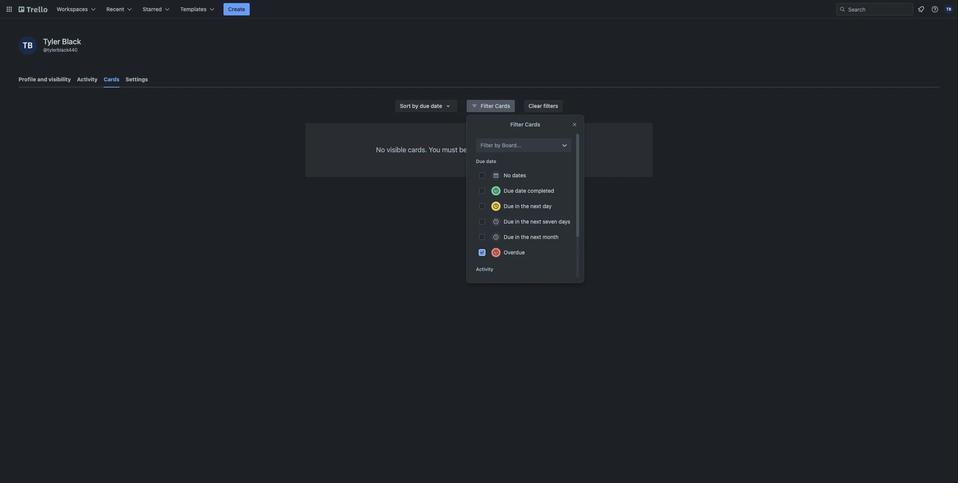 Task type: describe. For each thing, give the bounding box(es) containing it.
due date
[[476, 158, 496, 164]]

search image
[[840, 6, 846, 12]]

due for due date
[[476, 158, 485, 164]]

next for seven
[[531, 218, 541, 225]]

tyler
[[43, 37, 60, 46]]

0 notifications image
[[917, 5, 926, 14]]

profile and visibility
[[19, 76, 71, 82]]

and
[[37, 76, 47, 82]]

card
[[504, 146, 518, 154]]

@
[[43, 47, 47, 53]]

filter cards button
[[467, 100, 515, 112]]

filter by board...
[[481, 142, 522, 148]]

cards link
[[104, 72, 119, 88]]

in for due in the next month
[[515, 234, 520, 240]]

create button
[[224, 3, 250, 15]]

tyler black (tylerblack440) image
[[19, 36, 37, 55]]

added
[[469, 146, 489, 154]]

sort by due date button
[[395, 100, 458, 112]]

recent button
[[102, 3, 137, 15]]

date for due date completed
[[515, 187, 526, 194]]

2 vertical spatial filter
[[481, 142, 493, 148]]

close popover image
[[572, 121, 578, 128]]

you
[[429, 146, 440, 154]]

0 vertical spatial cards
[[104, 76, 119, 82]]

1 to from the left
[[490, 146, 497, 154]]

month
[[543, 234, 559, 240]]

clear filters button
[[524, 100, 563, 112]]

no for no dates
[[504, 172, 511, 178]]

activity link
[[77, 72, 98, 86]]

primary element
[[0, 0, 958, 19]]

in for due in the next day
[[515, 203, 520, 209]]

overdue
[[504, 249, 525, 256]]

1 vertical spatial filter
[[510, 121, 524, 128]]

no dates
[[504, 172, 526, 178]]

due
[[420, 103, 429, 109]]

tyler black (tylerblack440) image
[[944, 5, 954, 14]]

black
[[62, 37, 81, 46]]

2 to from the left
[[535, 146, 541, 154]]

no visible cards. you must be added to a card for it to appear here.
[[376, 146, 582, 154]]

it
[[530, 146, 533, 154]]

for
[[519, 146, 528, 154]]

back to home image
[[19, 3, 47, 15]]

must
[[442, 146, 458, 154]]

next for month
[[531, 234, 541, 240]]

cards inside filter cards button
[[495, 103, 510, 109]]

the for seven
[[521, 218, 529, 225]]

dates
[[512, 172, 526, 178]]

1 vertical spatial filter cards
[[510, 121, 540, 128]]

due for due in the next month
[[504, 234, 514, 240]]

clear
[[529, 103, 542, 109]]

completed
[[528, 187, 554, 194]]



Task type: vqa. For each thing, say whether or not it's contained in the screenshot.
This member is an admin of this board. icon
no



Task type: locate. For each thing, give the bounding box(es) containing it.
cards right activity link
[[104, 76, 119, 82]]

0 horizontal spatial no
[[376, 146, 385, 154]]

seven
[[543, 218, 557, 225]]

the down the due date completed
[[521, 203, 529, 209]]

filter cards inside button
[[481, 103, 510, 109]]

by left card
[[495, 142, 501, 148]]

templates
[[180, 6, 207, 12]]

2 vertical spatial date
[[515, 187, 526, 194]]

in down the due date completed
[[515, 203, 520, 209]]

tylerblack440
[[47, 47, 78, 53]]

date down dates
[[515, 187, 526, 194]]

activity
[[77, 76, 98, 82], [476, 266, 493, 272]]

by for sort
[[412, 103, 418, 109]]

1 the from the top
[[521, 203, 529, 209]]

settings link
[[126, 72, 148, 86]]

date for due date
[[486, 158, 496, 164]]

0 vertical spatial next
[[531, 203, 541, 209]]

due date completed
[[504, 187, 554, 194]]

0 vertical spatial filter
[[481, 103, 494, 109]]

2 in from the top
[[515, 218, 520, 225]]

filter
[[481, 103, 494, 109], [510, 121, 524, 128], [481, 142, 493, 148]]

to left a
[[490, 146, 497, 154]]

next left 'seven'
[[531, 218, 541, 225]]

next left month
[[531, 234, 541, 240]]

day
[[543, 203, 552, 209]]

next
[[531, 203, 541, 209], [531, 218, 541, 225], [531, 234, 541, 240]]

here.
[[566, 146, 582, 154]]

no
[[376, 146, 385, 154], [504, 172, 511, 178]]

2 horizontal spatial date
[[515, 187, 526, 194]]

no left visible
[[376, 146, 385, 154]]

0 vertical spatial no
[[376, 146, 385, 154]]

settings
[[126, 76, 148, 82]]

workspaces button
[[52, 3, 100, 15]]

due down the due date completed
[[504, 203, 514, 209]]

0 vertical spatial the
[[521, 203, 529, 209]]

the up overdue
[[521, 234, 529, 240]]

no left dates
[[504, 172, 511, 178]]

tyler black @ tylerblack440
[[43, 37, 81, 53]]

1 horizontal spatial cards
[[495, 103, 510, 109]]

date down no visible cards. you must be added to a card for it to appear here.
[[486, 158, 496, 164]]

2 vertical spatial in
[[515, 234, 520, 240]]

no for no visible cards. you must be added to a card for it to appear here.
[[376, 146, 385, 154]]

appear
[[543, 146, 565, 154]]

0 horizontal spatial cards
[[104, 76, 119, 82]]

0 vertical spatial date
[[431, 103, 442, 109]]

cards.
[[408, 146, 427, 154]]

by left due
[[412, 103, 418, 109]]

1 vertical spatial date
[[486, 158, 496, 164]]

due
[[476, 158, 485, 164], [504, 187, 514, 194], [504, 203, 514, 209], [504, 218, 514, 225], [504, 234, 514, 240]]

sort by due date
[[400, 103, 442, 109]]

1 vertical spatial by
[[495, 142, 501, 148]]

2 horizontal spatial cards
[[525, 121, 540, 128]]

a
[[498, 146, 502, 154]]

1 horizontal spatial to
[[535, 146, 541, 154]]

profile and visibility link
[[19, 72, 71, 86]]

due in the next day
[[504, 203, 552, 209]]

in up overdue
[[515, 234, 520, 240]]

1 horizontal spatial activity
[[476, 266, 493, 272]]

cards
[[104, 76, 119, 82], [495, 103, 510, 109], [525, 121, 540, 128]]

workspaces
[[57, 6, 88, 12]]

the
[[521, 203, 529, 209], [521, 218, 529, 225], [521, 234, 529, 240]]

board...
[[502, 142, 522, 148]]

cards left clear
[[495, 103, 510, 109]]

be
[[459, 146, 467, 154]]

0 vertical spatial activity
[[77, 76, 98, 82]]

0 vertical spatial filter cards
[[481, 103, 510, 109]]

due down due in the next day
[[504, 218, 514, 225]]

2 vertical spatial next
[[531, 234, 541, 240]]

to
[[490, 146, 497, 154], [535, 146, 541, 154]]

the for month
[[521, 234, 529, 240]]

starred
[[143, 6, 162, 12]]

1 horizontal spatial date
[[486, 158, 496, 164]]

0 horizontal spatial filter cards
[[481, 103, 510, 109]]

filter cards
[[481, 103, 510, 109], [510, 121, 540, 128]]

starred button
[[138, 3, 174, 15]]

in down due in the next day
[[515, 218, 520, 225]]

due for due date completed
[[504, 187, 514, 194]]

1 in from the top
[[515, 203, 520, 209]]

next left the day
[[531, 203, 541, 209]]

the for day
[[521, 203, 529, 209]]

0 horizontal spatial to
[[490, 146, 497, 154]]

2 vertical spatial cards
[[525, 121, 540, 128]]

1 vertical spatial no
[[504, 172, 511, 178]]

next for day
[[531, 203, 541, 209]]

3 next from the top
[[531, 234, 541, 240]]

0 horizontal spatial by
[[412, 103, 418, 109]]

0 horizontal spatial activity
[[77, 76, 98, 82]]

Search field
[[846, 3, 913, 15]]

2 the from the top
[[521, 218, 529, 225]]

due down no visible cards. you must be added to a card for it to appear here.
[[476, 158, 485, 164]]

1 vertical spatial cards
[[495, 103, 510, 109]]

recent
[[106, 6, 124, 12]]

visibility
[[49, 76, 71, 82]]

sort
[[400, 103, 411, 109]]

filter inside button
[[481, 103, 494, 109]]

1 horizontal spatial by
[[495, 142, 501, 148]]

days
[[559, 218, 570, 225]]

open information menu image
[[931, 5, 939, 13]]

date right due
[[431, 103, 442, 109]]

date
[[431, 103, 442, 109], [486, 158, 496, 164], [515, 187, 526, 194]]

2 next from the top
[[531, 218, 541, 225]]

cards down clear
[[525, 121, 540, 128]]

1 next from the top
[[531, 203, 541, 209]]

by for filter
[[495, 142, 501, 148]]

due in the next seven days
[[504, 218, 570, 225]]

1 horizontal spatial no
[[504, 172, 511, 178]]

profile
[[19, 76, 36, 82]]

create
[[228, 6, 245, 12]]

due in the next month
[[504, 234, 559, 240]]

due down the no dates
[[504, 187, 514, 194]]

clear filters
[[529, 103, 558, 109]]

by inside popup button
[[412, 103, 418, 109]]

1 vertical spatial the
[[521, 218, 529, 225]]

1 horizontal spatial filter cards
[[510, 121, 540, 128]]

1 vertical spatial activity
[[476, 266, 493, 272]]

the down due in the next day
[[521, 218, 529, 225]]

3 in from the top
[[515, 234, 520, 240]]

by
[[412, 103, 418, 109], [495, 142, 501, 148]]

0 vertical spatial in
[[515, 203, 520, 209]]

2 vertical spatial the
[[521, 234, 529, 240]]

to right "it"
[[535, 146, 541, 154]]

3 the from the top
[[521, 234, 529, 240]]

date inside popup button
[[431, 103, 442, 109]]

0 vertical spatial by
[[412, 103, 418, 109]]

1 vertical spatial in
[[515, 218, 520, 225]]

due for due in the next day
[[504, 203, 514, 209]]

1 vertical spatial next
[[531, 218, 541, 225]]

filters
[[544, 103, 558, 109]]

0 horizontal spatial date
[[431, 103, 442, 109]]

due for due in the next seven days
[[504, 218, 514, 225]]

visible
[[387, 146, 406, 154]]

in for due in the next seven days
[[515, 218, 520, 225]]

in
[[515, 203, 520, 209], [515, 218, 520, 225], [515, 234, 520, 240]]

due up overdue
[[504, 234, 514, 240]]

templates button
[[176, 3, 219, 15]]



